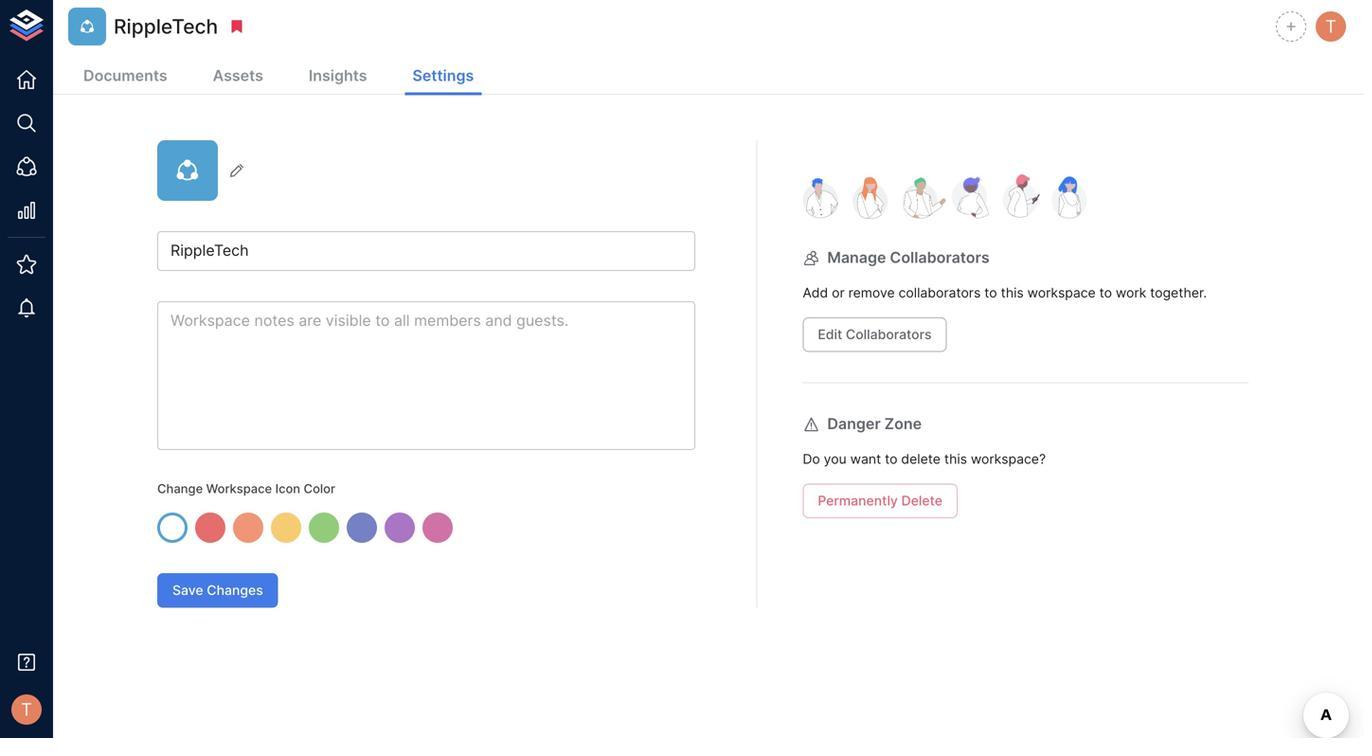 Task type: describe. For each thing, give the bounding box(es) containing it.
2 horizontal spatial to
[[1100, 285, 1113, 301]]

this for to
[[1001, 285, 1024, 301]]

collaborators for edit collaborators
[[846, 327, 932, 343]]

do
[[803, 451, 821, 467]]

this for delete
[[945, 451, 968, 467]]

permanently delete
[[818, 493, 943, 509]]

insights link
[[301, 59, 375, 95]]

add or remove collaborators to this workspace to work together.
[[803, 285, 1208, 301]]

danger zone
[[828, 415, 922, 433]]

work
[[1116, 285, 1147, 301]]

save
[[172, 583, 203, 599]]

1 vertical spatial t button
[[6, 689, 47, 731]]

workspace?
[[971, 451, 1046, 467]]

collaborators for manage collaborators
[[890, 248, 990, 267]]

assets
[[213, 66, 263, 85]]

1 horizontal spatial t button
[[1314, 9, 1350, 45]]

documents link
[[76, 59, 175, 95]]

save changes
[[172, 583, 263, 599]]

delete
[[902, 493, 943, 509]]

Workspace notes are visible to all members and guests. text field
[[157, 301, 696, 450]]

0 horizontal spatial to
[[885, 451, 898, 467]]

rippletech
[[114, 14, 218, 38]]

or
[[832, 285, 845, 301]]

permanently
[[818, 493, 898, 509]]

insights
[[309, 66, 367, 85]]

change workspace icon color
[[157, 481, 335, 496]]

0 vertical spatial t
[[1326, 16, 1337, 37]]



Task type: locate. For each thing, give the bounding box(es) containing it.
assets link
[[205, 59, 271, 95]]

t button
[[1314, 9, 1350, 45], [6, 689, 47, 731]]

color
[[304, 481, 335, 496]]

0 vertical spatial collaborators
[[890, 248, 990, 267]]

workspace
[[1028, 285, 1096, 301]]

0 horizontal spatial t
[[21, 699, 32, 720]]

remove
[[849, 285, 895, 301]]

to right want
[[885, 451, 898, 467]]

collaborators
[[899, 285, 981, 301]]

settings link
[[405, 59, 482, 95]]

this left workspace
[[1001, 285, 1024, 301]]

remove bookmark image
[[229, 18, 246, 35]]

manage collaborators
[[828, 248, 990, 267]]

you
[[824, 451, 847, 467]]

manage
[[828, 248, 887, 267]]

edit collaborators button
[[803, 318, 947, 352]]

save changes button
[[157, 574, 278, 608]]

settings
[[413, 66, 474, 85]]

1 horizontal spatial this
[[1001, 285, 1024, 301]]

collaborators down remove
[[846, 327, 932, 343]]

edit collaborators
[[818, 327, 932, 343]]

changes
[[207, 583, 263, 599]]

this right delete
[[945, 451, 968, 467]]

0 horizontal spatial this
[[945, 451, 968, 467]]

0 vertical spatial this
[[1001, 285, 1024, 301]]

to
[[985, 285, 998, 301], [1100, 285, 1113, 301], [885, 451, 898, 467]]

add
[[803, 285, 829, 301]]

Workspace Name text field
[[157, 231, 696, 271]]

danger
[[828, 415, 881, 433]]

1 vertical spatial this
[[945, 451, 968, 467]]

delete
[[902, 451, 941, 467]]

permanently delete button
[[803, 484, 958, 518]]

documents
[[83, 66, 167, 85]]

this
[[1001, 285, 1024, 301], [945, 451, 968, 467]]

collaborators up collaborators
[[890, 248, 990, 267]]

to left work
[[1100, 285, 1113, 301]]

want
[[851, 451, 882, 467]]

0 vertical spatial t button
[[1314, 9, 1350, 45]]

change
[[157, 481, 203, 496]]

1 horizontal spatial t
[[1326, 16, 1337, 37]]

collaborators inside button
[[846, 327, 932, 343]]

t
[[1326, 16, 1337, 37], [21, 699, 32, 720]]

0 horizontal spatial t button
[[6, 689, 47, 731]]

workspace
[[206, 481, 272, 496]]

icon
[[275, 481, 301, 496]]

1 vertical spatial collaborators
[[846, 327, 932, 343]]

together.
[[1151, 285, 1208, 301]]

edit
[[818, 327, 843, 343]]

1 vertical spatial t
[[21, 699, 32, 720]]

do you want to delete this workspace?
[[803, 451, 1046, 467]]

1 horizontal spatial to
[[985, 285, 998, 301]]

to right collaborators
[[985, 285, 998, 301]]

collaborators
[[890, 248, 990, 267], [846, 327, 932, 343]]

zone
[[885, 415, 922, 433]]



Task type: vqa. For each thing, say whether or not it's contained in the screenshot.
Recent
no



